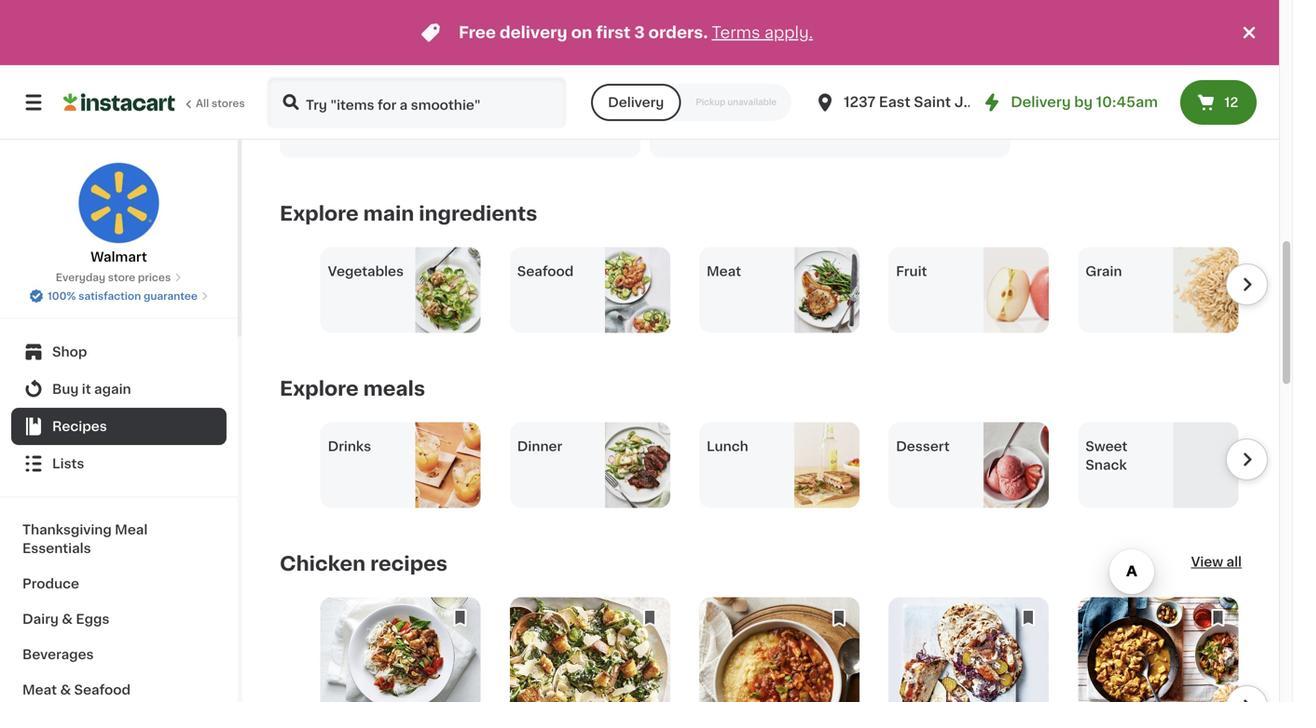 Task type: vqa. For each thing, say whether or not it's contained in the screenshot.
pastries, within the the Pop-Tarts Toaster Pastries, Breakfast Foods, Kids Snacks, Frosted Strawberry
no



Task type: describe. For each thing, give the bounding box(es) containing it.
meat & seafood link
[[11, 673, 227, 703]]

raspberry yogurt cereal bowl image
[[280, 0, 460, 87]]

buy
[[52, 383, 79, 396]]

lists
[[52, 458, 84, 471]]

store
[[108, 273, 135, 283]]

lunch link
[[699, 423, 860, 509]]

chicken recipes
[[280, 555, 448, 574]]

explore for explore meals
[[280, 379, 359, 399]]

2
[[295, 123, 301, 133]]

delivery for delivery by 10:45am
[[1011, 96, 1071, 109]]

dinner
[[517, 441, 562, 454]]

vegetables link
[[320, 248, 481, 333]]

0
[[665, 123, 672, 133]]

& for meat
[[60, 684, 71, 697]]

view all link
[[1191, 553, 1242, 576]]

explore main ingredients
[[280, 204, 537, 224]]

3 recipe card group from the left
[[699, 598, 860, 703]]

all stores
[[196, 98, 245, 109]]

prices
[[138, 273, 171, 283]]

thanksgiving
[[22, 524, 112, 537]]

service type group
[[591, 84, 792, 121]]

item carousel region for explore meals
[[280, 423, 1268, 509]]

dessert link
[[889, 423, 1049, 509]]

explore meals
[[280, 379, 425, 399]]

meal
[[115, 524, 148, 537]]

by
[[1074, 96, 1093, 109]]

orders.
[[648, 25, 708, 41]]

dairy & eggs link
[[11, 602, 227, 638]]

thanksgiving meal essentials
[[22, 524, 148, 556]]

beverages link
[[11, 638, 227, 673]]

produce link
[[11, 567, 227, 602]]

it
[[82, 383, 91, 396]]

eggs
[[76, 613, 109, 626]]

essentials
[[22, 543, 91, 556]]

buy it again
[[52, 383, 131, 396]]

east
[[879, 96, 911, 109]]

terms apply. link
[[712, 25, 813, 41]]

0 vertical spatial seafood
[[517, 265, 574, 278]]

terms
[[712, 25, 760, 41]]

100%
[[48, 291, 76, 302]]

delivery by 10:45am
[[1011, 96, 1158, 109]]

12
[[1224, 96, 1238, 109]]

grain link
[[1078, 248, 1238, 333]]

shop link
[[11, 334, 227, 371]]

ordered 0 recipes
[[665, 105, 721, 133]]

4 recipe card group from the left
[[889, 598, 1049, 703]]

sweet snack link
[[1078, 423, 1238, 509]]

& for dairy
[[62, 613, 73, 626]]

1237 east saint james street button
[[814, 76, 1051, 129]]

again
[[94, 383, 131, 396]]

lists link
[[11, 446, 227, 483]]

delivery
[[500, 25, 567, 41]]

stores
[[212, 98, 245, 109]]

main
[[363, 204, 414, 224]]

seafood link
[[510, 248, 670, 333]]

1237 east saint james street
[[844, 96, 1051, 109]]

sweet
[[1086, 441, 1128, 454]]

everyday store prices link
[[56, 270, 182, 285]]

ingredients
[[419, 204, 537, 224]]

recipes link
[[11, 408, 227, 446]]

recipes
[[52, 420, 107, 434]]

12 button
[[1180, 80, 1257, 125]]

ordered
[[665, 105, 721, 118]]

3
[[634, 25, 645, 41]]

all
[[196, 98, 209, 109]]

dairy & eggs
[[22, 613, 109, 626]]

100% satisfaction guarantee
[[48, 291, 198, 302]]

chicken
[[280, 555, 366, 574]]

free
[[459, 25, 496, 41]]

view all
[[1191, 556, 1242, 569]]

1 vertical spatial seafood
[[74, 684, 131, 697]]

limited time offer region
[[0, 0, 1238, 65]]

apply.
[[764, 25, 813, 41]]

snack
[[1086, 459, 1127, 472]]

delivery by 10:45am link
[[981, 91, 1158, 114]]

view
[[1191, 556, 1223, 569]]



Task type: locate. For each thing, give the bounding box(es) containing it.
dessert
[[896, 441, 950, 454]]

delivery left ordered
[[608, 96, 664, 109]]

0 vertical spatial explore
[[280, 204, 359, 224]]

drinks
[[328, 441, 371, 454]]

produce
[[22, 578, 79, 591]]

recipes for saved
[[304, 123, 342, 133]]

1 horizontal spatial recipes
[[370, 555, 448, 574]]

all stores link
[[63, 76, 246, 129]]

1 recipe card group from the left
[[320, 598, 481, 703]]

0 vertical spatial &
[[62, 613, 73, 626]]

recipes right chicken
[[370, 555, 448, 574]]

2 item carousel region from the top
[[280, 423, 1268, 509]]

explore left main
[[280, 204, 359, 224]]

2 recipe card group from the left
[[510, 598, 670, 703]]

recipes inside saved 2 recipes
[[304, 123, 342, 133]]

meat link
[[699, 248, 860, 333]]

instacart logo image
[[63, 91, 175, 114]]

0 horizontal spatial seafood
[[74, 684, 131, 697]]

0 horizontal spatial meat
[[22, 684, 57, 697]]

0 horizontal spatial recipes
[[304, 123, 342, 133]]

1237
[[844, 96, 876, 109]]

walmart link
[[78, 162, 160, 267]]

all
[[1226, 556, 1242, 569]]

10:45am
[[1096, 96, 1158, 109]]

meat for meat & seafood
[[22, 684, 57, 697]]

recipes down ordered
[[674, 123, 713, 133]]

0 vertical spatial item carousel region
[[280, 248, 1268, 333]]

first
[[596, 25, 631, 41]]

meat inside item carousel region
[[707, 265, 741, 278]]

1 vertical spatial explore
[[280, 379, 359, 399]]

3 item carousel region from the top
[[280, 598, 1268, 703]]

rice cereal energy bars image
[[460, 0, 640, 87]]

delivery for delivery
[[608, 96, 664, 109]]

1 horizontal spatial meat
[[707, 265, 741, 278]]

item carousel region containing vegetables
[[280, 248, 1268, 333]]

lunch
[[707, 441, 748, 454]]

free delivery on first 3 orders. terms apply.
[[459, 25, 813, 41]]

dairy
[[22, 613, 59, 626]]

delivery left by
[[1011, 96, 1071, 109]]

delivery inside button
[[608, 96, 664, 109]]

seafood down 'ingredients'
[[517, 265, 574, 278]]

saved
[[295, 105, 336, 118]]

shop
[[52, 346, 87, 359]]

meals
[[363, 379, 425, 399]]

meat & seafood
[[22, 684, 131, 697]]

2 horizontal spatial recipes
[[674, 123, 713, 133]]

everyday
[[56, 273, 105, 283]]

fruit
[[896, 265, 927, 278]]

1 vertical spatial item carousel region
[[280, 423, 1268, 509]]

buy it again link
[[11, 371, 227, 408]]

item carousel region containing drinks
[[280, 423, 1268, 509]]

2 explore from the top
[[280, 379, 359, 399]]

recipes down saved
[[304, 123, 342, 133]]

delivery
[[1011, 96, 1071, 109], [608, 96, 664, 109]]

item carousel region
[[280, 248, 1268, 333], [280, 423, 1268, 509], [280, 598, 1268, 703]]

& down beverages
[[60, 684, 71, 697]]

guarantee
[[144, 291, 198, 302]]

sweet snack
[[1086, 441, 1128, 472]]

explore
[[280, 204, 359, 224], [280, 379, 359, 399]]

saint
[[914, 96, 951, 109]]

on
[[571, 25, 592, 41]]

drinks link
[[320, 423, 481, 509]]

0 horizontal spatial delivery
[[608, 96, 664, 109]]

100% satisfaction guarantee button
[[29, 285, 209, 304]]

walmart
[[91, 251, 147, 264]]

seafood
[[517, 265, 574, 278], [74, 684, 131, 697]]

saved 2 recipes
[[295, 105, 342, 133]]

Search field
[[268, 78, 565, 127]]

recipes for ordered
[[674, 123, 713, 133]]

1 vertical spatial &
[[60, 684, 71, 697]]

recipes
[[304, 123, 342, 133], [674, 123, 713, 133], [370, 555, 448, 574]]

&
[[62, 613, 73, 626], [60, 684, 71, 697]]

1 horizontal spatial delivery
[[1011, 96, 1071, 109]]

5 recipe card group from the left
[[1078, 598, 1238, 703]]

satisfaction
[[78, 291, 141, 302]]

thanksgiving meal essentials link
[[11, 513, 227, 567]]

everyday store prices
[[56, 273, 171, 283]]

james
[[954, 96, 1003, 109]]

meat for meat
[[707, 265, 741, 278]]

beverages
[[22, 649, 94, 662]]

street
[[1006, 96, 1051, 109]]

2 vertical spatial item carousel region
[[280, 598, 1268, 703]]

dinner link
[[510, 423, 670, 509]]

1 item carousel region from the top
[[280, 248, 1268, 333]]

explore up drinks at the left bottom
[[280, 379, 359, 399]]

1 explore from the top
[[280, 204, 359, 224]]

explore for explore main ingredients
[[280, 204, 359, 224]]

item carousel region for explore main ingredients
[[280, 248, 1268, 333]]

grain
[[1086, 265, 1122, 278]]

& left eggs
[[62, 613, 73, 626]]

recipes inside ordered 0 recipes
[[674, 123, 713, 133]]

delivery button
[[591, 84, 681, 121]]

seafood down beverages link
[[74, 684, 131, 697]]

fruit link
[[889, 248, 1049, 333]]

None search field
[[267, 76, 567, 129]]

walmart logo image
[[78, 162, 160, 244]]

0 vertical spatial meat
[[707, 265, 741, 278]]

1 vertical spatial meat
[[22, 684, 57, 697]]

recipe card group
[[320, 598, 481, 703], [510, 598, 670, 703], [699, 598, 860, 703], [889, 598, 1049, 703], [1078, 598, 1238, 703]]

1 horizontal spatial seafood
[[517, 265, 574, 278]]



